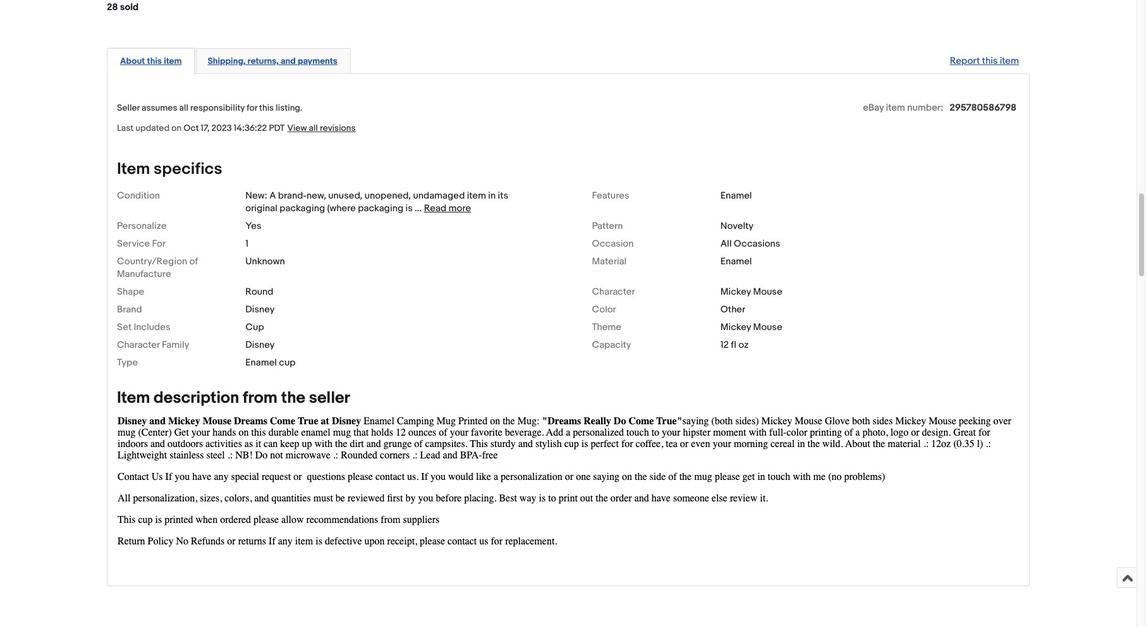 Task type: vqa. For each thing, say whether or not it's contained in the screenshot.


Task type: describe. For each thing, give the bounding box(es) containing it.
specifics
[[154, 159, 222, 179]]

shape
[[117, 286, 144, 298]]

theme
[[592, 321, 622, 333]]

2 vertical spatial enamel
[[246, 357, 277, 369]]

mickey for character
[[721, 286, 751, 298]]

enamel for material
[[721, 256, 752, 268]]

set includes
[[117, 321, 171, 333]]

14:36:22
[[234, 123, 267, 133]]

includes
[[134, 321, 171, 333]]

capacity
[[592, 339, 632, 351]]

(where
[[327, 202, 356, 214]]

all occasions
[[721, 238, 781, 250]]

original
[[246, 202, 278, 214]]

manufacture
[[117, 268, 171, 280]]

2023
[[212, 123, 232, 133]]

mouse for theme
[[754, 321, 783, 333]]

shipping,
[[208, 56, 246, 66]]

12 fl oz
[[721, 339, 749, 351]]

1 horizontal spatial this
[[259, 102, 274, 113]]

assumes
[[142, 102, 177, 113]]

pattern
[[592, 220, 623, 232]]

is
[[406, 202, 413, 214]]

new: a brand-new, unused, unopened, undamaged item in its original packaging (where packaging is ...
[[246, 190, 509, 214]]

view
[[287, 123, 307, 133]]

description
[[154, 388, 239, 408]]

material
[[592, 256, 627, 268]]

novelty
[[721, 220, 754, 232]]

occasions
[[734, 238, 781, 250]]

updated
[[136, 123, 170, 133]]

...
[[415, 202, 422, 214]]

shipping, returns, and payments
[[208, 56, 338, 66]]

round
[[246, 286, 274, 298]]

1
[[246, 238, 249, 250]]

read more button
[[424, 202, 471, 214]]

personalize
[[117, 220, 167, 232]]

shipping, returns, and payments button
[[208, 55, 338, 67]]

yes
[[246, 220, 262, 232]]

in
[[489, 190, 496, 202]]

17,
[[201, 123, 210, 133]]

revisions
[[320, 123, 356, 133]]

its
[[498, 190, 509, 202]]

oct
[[184, 123, 199, 133]]

color
[[592, 304, 617, 316]]

cup
[[246, 321, 264, 333]]

mickey mouse for character
[[721, 286, 783, 298]]

unused,
[[328, 190, 363, 202]]

ebay
[[863, 102, 884, 114]]

enamel for features
[[721, 190, 752, 202]]

character for character
[[592, 286, 635, 298]]

28 sold
[[107, 1, 139, 13]]

last
[[117, 123, 134, 133]]

country/region of manufacture
[[117, 256, 198, 280]]

condition
[[117, 190, 160, 202]]

number:
[[908, 102, 944, 114]]

2 packaging from the left
[[358, 202, 404, 214]]

ebay item number: 295780586798
[[863, 102, 1017, 114]]

item description from the seller
[[117, 388, 350, 408]]

service
[[117, 238, 150, 250]]

read
[[424, 202, 447, 214]]



Task type: locate. For each thing, give the bounding box(es) containing it.
1 mouse from the top
[[754, 286, 783, 298]]

295780586798
[[950, 102, 1017, 114]]

tab list
[[107, 46, 1030, 74]]

seller
[[309, 388, 350, 408]]

1 mickey from the top
[[721, 286, 751, 298]]

0 vertical spatial mickey
[[721, 286, 751, 298]]

enamel up novelty
[[721, 190, 752, 202]]

enamel
[[721, 190, 752, 202], [721, 256, 752, 268], [246, 357, 277, 369]]

1 vertical spatial mouse
[[754, 321, 783, 333]]

1 mickey mouse from the top
[[721, 286, 783, 298]]

fl
[[731, 339, 737, 351]]

this right the about
[[147, 56, 162, 66]]

unopened,
[[365, 190, 411, 202]]

enamel left the cup
[[246, 357, 277, 369]]

2 disney from the top
[[246, 339, 275, 351]]

character up color
[[592, 286, 635, 298]]

cup
[[279, 357, 296, 369]]

2 horizontal spatial this
[[983, 55, 998, 67]]

for
[[247, 102, 257, 113]]

occasion
[[592, 238, 634, 250]]

report
[[950, 55, 981, 67]]

0 vertical spatial mickey mouse
[[721, 286, 783, 298]]

unknown
[[246, 256, 285, 268]]

all up on
[[179, 102, 188, 113]]

seller assumes all responsibility for this listing.
[[117, 102, 303, 113]]

1 item from the top
[[117, 159, 150, 179]]

2 mickey mouse from the top
[[721, 321, 783, 333]]

None text field
[[107, 0, 165, 1]]

features
[[592, 190, 630, 202]]

2 mouse from the top
[[754, 321, 783, 333]]

character for character family
[[117, 339, 160, 351]]

view all revisions link
[[285, 122, 356, 134]]

character family
[[117, 339, 189, 351]]

packaging down the "brand-"
[[280, 202, 325, 214]]

seller
[[117, 102, 140, 113]]

1 packaging from the left
[[280, 202, 325, 214]]

tab list containing about this item
[[107, 46, 1030, 74]]

responsibility
[[190, 102, 245, 113]]

this for report
[[983, 55, 998, 67]]

28 sold text field
[[107, 1, 139, 14]]

28
[[107, 1, 118, 13]]

item specifics
[[117, 159, 222, 179]]

1 horizontal spatial all
[[309, 123, 318, 133]]

family
[[162, 339, 189, 351]]

2 mickey from the top
[[721, 321, 751, 333]]

mickey mouse up other
[[721, 286, 783, 298]]

returns,
[[248, 56, 279, 66]]

item
[[117, 159, 150, 179], [117, 388, 150, 408]]

disney for character family
[[246, 339, 275, 351]]

mickey mouse up "oz"
[[721, 321, 783, 333]]

0 horizontal spatial this
[[147, 56, 162, 66]]

all
[[721, 238, 732, 250]]

disney for brand
[[246, 304, 275, 316]]

item right the about
[[164, 56, 182, 66]]

payments
[[298, 56, 338, 66]]

all
[[179, 102, 188, 113], [309, 123, 318, 133]]

oz
[[739, 339, 749, 351]]

type
[[117, 357, 138, 369]]

0 horizontal spatial character
[[117, 339, 160, 351]]

item inside button
[[164, 56, 182, 66]]

disney down round
[[246, 304, 275, 316]]

0 vertical spatial enamel
[[721, 190, 752, 202]]

brand
[[117, 304, 142, 316]]

character down set includes
[[117, 339, 160, 351]]

pdt
[[269, 123, 285, 133]]

undamaged
[[413, 190, 465, 202]]

item down type
[[117, 388, 150, 408]]

this inside about this item button
[[147, 56, 162, 66]]

item right ebay
[[887, 102, 906, 114]]

item
[[1000, 55, 1020, 67], [164, 56, 182, 66], [887, 102, 906, 114], [467, 190, 486, 202]]

28 sold link
[[107, 0, 276, 14]]

packaging
[[280, 202, 325, 214], [358, 202, 404, 214]]

new:
[[246, 190, 267, 202]]

1 vertical spatial all
[[309, 123, 318, 133]]

all right view
[[309, 123, 318, 133]]

about this item
[[120, 56, 182, 66]]

2 item from the top
[[117, 388, 150, 408]]

0 vertical spatial item
[[117, 159, 150, 179]]

mickey up other
[[721, 286, 751, 298]]

of
[[189, 256, 198, 268]]

1 vertical spatial enamel
[[721, 256, 752, 268]]

item left "in"
[[467, 190, 486, 202]]

1 vertical spatial disney
[[246, 339, 275, 351]]

enamel down the all
[[721, 256, 752, 268]]

0 horizontal spatial packaging
[[280, 202, 325, 214]]

this right for
[[259, 102, 274, 113]]

1 vertical spatial character
[[117, 339, 160, 351]]

disney down cup
[[246, 339, 275, 351]]

1 vertical spatial mickey
[[721, 321, 751, 333]]

1 vertical spatial item
[[117, 388, 150, 408]]

1 horizontal spatial character
[[592, 286, 635, 298]]

this for about
[[147, 56, 162, 66]]

0 vertical spatial character
[[592, 286, 635, 298]]

listing.
[[276, 102, 303, 113]]

on
[[172, 123, 182, 133]]

item for item description from the seller
[[117, 388, 150, 408]]

mickey for theme
[[721, 321, 751, 333]]

other
[[721, 304, 746, 316]]

the
[[281, 388, 305, 408]]

brand-
[[278, 190, 307, 202]]

mickey mouse for theme
[[721, 321, 783, 333]]

character
[[592, 286, 635, 298], [117, 339, 160, 351]]

read more
[[424, 202, 471, 214]]

mouse
[[754, 286, 783, 298], [754, 321, 783, 333]]

0 vertical spatial mouse
[[754, 286, 783, 298]]

this inside report this item link
[[983, 55, 998, 67]]

more
[[449, 202, 471, 214]]

sold
[[120, 1, 139, 13]]

about this item button
[[120, 55, 182, 67]]

service for
[[117, 238, 166, 250]]

new,
[[307, 190, 326, 202]]

1 horizontal spatial packaging
[[358, 202, 404, 214]]

last updated on oct 17, 2023 14:36:22 pdt view all revisions
[[117, 123, 356, 133]]

item up condition
[[117, 159, 150, 179]]

0 horizontal spatial all
[[179, 102, 188, 113]]

and
[[281, 56, 296, 66]]

0 vertical spatial all
[[179, 102, 188, 113]]

1 vertical spatial mickey mouse
[[721, 321, 783, 333]]

packaging down unopened,
[[358, 202, 404, 214]]

mickey up 12 fl oz on the bottom of page
[[721, 321, 751, 333]]

set
[[117, 321, 132, 333]]

a
[[270, 190, 276, 202]]

item right report
[[1000, 55, 1020, 67]]

enamel cup
[[246, 357, 296, 369]]

item inside new: a brand-new, unused, unopened, undamaged item in its original packaging (where packaging is ...
[[467, 190, 486, 202]]

12
[[721, 339, 729, 351]]

about
[[120, 56, 145, 66]]

1 disney from the top
[[246, 304, 275, 316]]

country/region
[[117, 256, 187, 268]]

mouse for character
[[754, 286, 783, 298]]

mickey
[[721, 286, 751, 298], [721, 321, 751, 333]]

this right report
[[983, 55, 998, 67]]

from
[[243, 388, 278, 408]]

item for item specifics
[[117, 159, 150, 179]]

0 vertical spatial disney
[[246, 304, 275, 316]]

for
[[152, 238, 166, 250]]

disney
[[246, 304, 275, 316], [246, 339, 275, 351]]

report this item link
[[944, 49, 1026, 73]]



